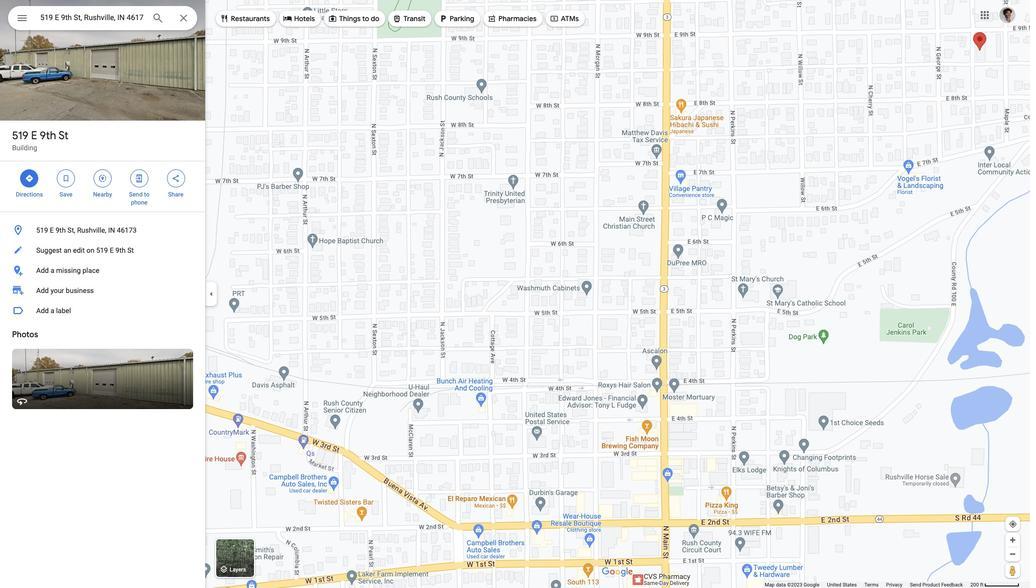 Task type: describe. For each thing, give the bounding box(es) containing it.
9th for st,
[[56, 227, 66, 235]]

st inside button
[[127, 247, 134, 255]]

building
[[12, 144, 37, 152]]

product
[[923, 583, 941, 588]]


[[393, 13, 402, 24]]

add for add your business
[[36, 287, 49, 295]]

on
[[87, 247, 94, 255]]

to inside  things to do
[[363, 14, 369, 23]]

feedback
[[942, 583, 964, 588]]

terms
[[865, 583, 879, 588]]

to inside the send to phone
[[144, 191, 150, 198]]


[[98, 173, 107, 184]]

things
[[339, 14, 361, 23]]


[[328, 13, 337, 24]]

send for send product feedback
[[911, 583, 922, 588]]

footer inside google maps element
[[765, 582, 971, 589]]

©2023
[[788, 583, 803, 588]]

add your business link
[[0, 281, 205, 301]]

missing
[[56, 267, 81, 275]]


[[488, 13, 497, 24]]

do
[[371, 14, 380, 23]]

519 inside suggest an edit on 519 e 9th st button
[[96, 247, 108, 255]]

ft
[[981, 583, 984, 588]]

states
[[843, 583, 858, 588]]

data
[[777, 583, 786, 588]]

add a label button
[[0, 301, 205, 321]]


[[135, 173, 144, 184]]

united states
[[828, 583, 858, 588]]

business
[[66, 287, 94, 295]]

terms button
[[865, 582, 879, 589]]

add a label
[[36, 307, 71, 315]]

save
[[60, 191, 72, 198]]

suggest
[[36, 247, 62, 255]]

phone
[[131, 199, 148, 206]]

show your location image
[[1009, 520, 1018, 530]]

share
[[168, 191, 184, 198]]

46173
[[117, 227, 137, 235]]


[[220, 13, 229, 24]]

519 e 9th st, rushville, in 46173 button
[[0, 220, 205, 241]]

hotels
[[294, 14, 315, 23]]

suggest an edit on 519 e 9th st
[[36, 247, 134, 255]]

st,
[[67, 227, 75, 235]]

google account: tariq douglas  
(tariq.douglas@adept.ai) image
[[1000, 7, 1016, 23]]

google
[[804, 583, 820, 588]]

 button
[[8, 6, 36, 32]]


[[171, 173, 180, 184]]

 things to do
[[328, 13, 380, 24]]

place
[[83, 267, 99, 275]]

united
[[828, 583, 842, 588]]

9th inside suggest an edit on 519 e 9th st button
[[116, 247, 126, 255]]

send for send to phone
[[129, 191, 143, 198]]

send to phone
[[129, 191, 150, 206]]

your
[[51, 287, 64, 295]]

200
[[971, 583, 980, 588]]

zoom in image
[[1010, 537, 1017, 545]]

519 E 9th St, Rushville, IN 46173 field
[[8, 6, 197, 30]]

photos
[[12, 330, 38, 340]]

layers
[[230, 567, 246, 574]]

st inside 519 e 9th st building
[[58, 129, 68, 143]]

google maps element
[[0, 0, 1031, 589]]

519 for st
[[12, 129, 28, 143]]



Task type: locate. For each thing, give the bounding box(es) containing it.
send left product
[[911, 583, 922, 588]]

st
[[58, 129, 68, 143], [127, 247, 134, 255]]

add
[[36, 267, 49, 275], [36, 287, 49, 295], [36, 307, 49, 315]]

2 a from the top
[[51, 307, 54, 315]]

add down suggest
[[36, 267, 49, 275]]

a inside add a missing place button
[[51, 267, 54, 275]]

1 vertical spatial st
[[127, 247, 134, 255]]

a inside add a label button
[[51, 307, 54, 315]]

1 vertical spatial e
[[50, 227, 54, 235]]

united states button
[[828, 582, 858, 589]]

519 inside 519 e 9th st building
[[12, 129, 28, 143]]

1 vertical spatial 519
[[36, 227, 48, 235]]

footer containing map data ©2023 google
[[765, 582, 971, 589]]


[[550, 13, 559, 24]]

 restaurants
[[220, 13, 270, 24]]

0 vertical spatial e
[[31, 129, 37, 143]]

a left label on the bottom
[[51, 307, 54, 315]]

actions for 519 e 9th st region
[[0, 162, 205, 212]]

send product feedback
[[911, 583, 964, 588]]

add your business
[[36, 287, 94, 295]]

a left missing
[[51, 267, 54, 275]]

show street view coverage image
[[1006, 564, 1021, 579]]

e up building
[[31, 129, 37, 143]]

0 vertical spatial 519
[[12, 129, 28, 143]]

2 vertical spatial add
[[36, 307, 49, 315]]

9th
[[40, 129, 56, 143], [56, 227, 66, 235], [116, 247, 126, 255]]

519 inside 519 e 9th st, rushville, in 46173 button
[[36, 227, 48, 235]]

collapse side panel image
[[206, 289, 217, 300]]

transit
[[404, 14, 426, 23]]

9th inside 519 e 9th st building
[[40, 129, 56, 143]]


[[16, 11, 28, 25]]

519 up suggest
[[36, 227, 48, 235]]

e inside 519 e 9th st building
[[31, 129, 37, 143]]

 search field
[[8, 6, 197, 32]]

st down 46173
[[127, 247, 134, 255]]

directions
[[16, 191, 43, 198]]

0 vertical spatial st
[[58, 129, 68, 143]]

zoom out image
[[1010, 551, 1017, 559]]

200 ft
[[971, 583, 984, 588]]

9th inside 519 e 9th st, rushville, in 46173 button
[[56, 227, 66, 235]]

1 vertical spatial add
[[36, 287, 49, 295]]


[[439, 13, 448, 24]]

1 horizontal spatial to
[[363, 14, 369, 23]]

1 horizontal spatial 519
[[36, 227, 48, 235]]

2 add from the top
[[36, 287, 49, 295]]

send inside button
[[911, 583, 922, 588]]

edit
[[73, 247, 85, 255]]

add inside add a missing place button
[[36, 267, 49, 275]]

add left label on the bottom
[[36, 307, 49, 315]]

rushville,
[[77, 227, 107, 235]]

519 up building
[[12, 129, 28, 143]]

to up phone
[[144, 191, 150, 198]]

send product feedback button
[[911, 582, 964, 589]]

e for st
[[31, 129, 37, 143]]

send
[[129, 191, 143, 198], [911, 583, 922, 588]]

add left your
[[36, 287, 49, 295]]

e for st,
[[50, 227, 54, 235]]

send inside the send to phone
[[129, 191, 143, 198]]

0 horizontal spatial 519
[[12, 129, 28, 143]]

2 horizontal spatial e
[[110, 247, 114, 255]]

parking
[[450, 14, 475, 23]]

1 vertical spatial a
[[51, 307, 54, 315]]

add a missing place
[[36, 267, 99, 275]]

a
[[51, 267, 54, 275], [51, 307, 54, 315]]

2 vertical spatial 519
[[96, 247, 108, 255]]

200 ft button
[[971, 583, 1020, 588]]

none field inside the 519 e 9th st, rushville, in 46173 field
[[40, 12, 144, 24]]


[[283, 13, 292, 24]]

e
[[31, 129, 37, 143], [50, 227, 54, 235], [110, 247, 114, 255]]

1 a from the top
[[51, 267, 54, 275]]

None field
[[40, 12, 144, 24]]

a for missing
[[51, 267, 54, 275]]

 atms
[[550, 13, 579, 24]]

add inside add a label button
[[36, 307, 49, 315]]

0 vertical spatial a
[[51, 267, 54, 275]]

1 horizontal spatial e
[[50, 227, 54, 235]]

nearby
[[93, 191, 112, 198]]


[[62, 173, 71, 184]]

privacy button
[[887, 582, 903, 589]]

footer
[[765, 582, 971, 589]]

privacy
[[887, 583, 903, 588]]

1 add from the top
[[36, 267, 49, 275]]

1 horizontal spatial send
[[911, 583, 922, 588]]

0 horizontal spatial st
[[58, 129, 68, 143]]

9th for st
[[40, 129, 56, 143]]


[[25, 173, 34, 184]]

519 for st,
[[36, 227, 48, 235]]

map data ©2023 google
[[765, 583, 820, 588]]

pharmacies
[[499, 14, 537, 23]]

an
[[64, 247, 71, 255]]

e down in
[[110, 247, 114, 255]]

3 add from the top
[[36, 307, 49, 315]]

 hotels
[[283, 13, 315, 24]]

add for add a label
[[36, 307, 49, 315]]

suggest an edit on 519 e 9th st button
[[0, 241, 205, 261]]

1 vertical spatial to
[[144, 191, 150, 198]]

send up phone
[[129, 191, 143, 198]]

e left st,
[[50, 227, 54, 235]]

in
[[108, 227, 115, 235]]

restaurants
[[231, 14, 270, 23]]

0 vertical spatial send
[[129, 191, 143, 198]]

519
[[12, 129, 28, 143], [36, 227, 48, 235], [96, 247, 108, 255]]

0 horizontal spatial send
[[129, 191, 143, 198]]

1 vertical spatial send
[[911, 583, 922, 588]]

label
[[56, 307, 71, 315]]

1 vertical spatial 9th
[[56, 227, 66, 235]]

519 e 9th st main content
[[0, 0, 205, 589]]

0 vertical spatial to
[[363, 14, 369, 23]]

add inside add your business link
[[36, 287, 49, 295]]

to
[[363, 14, 369, 23], [144, 191, 150, 198]]

add for add a missing place
[[36, 267, 49, 275]]

 pharmacies
[[488, 13, 537, 24]]

519 e 9th st building
[[12, 129, 68, 152]]

0 horizontal spatial e
[[31, 129, 37, 143]]

0 horizontal spatial to
[[144, 191, 150, 198]]

519 right on
[[96, 247, 108, 255]]

1 horizontal spatial st
[[127, 247, 134, 255]]

st up 
[[58, 129, 68, 143]]

a for label
[[51, 307, 54, 315]]

map
[[765, 583, 775, 588]]

0 vertical spatial 9th
[[40, 129, 56, 143]]

 transit
[[393, 13, 426, 24]]

atms
[[561, 14, 579, 23]]

2 vertical spatial 9th
[[116, 247, 126, 255]]

 parking
[[439, 13, 475, 24]]

0 vertical spatial add
[[36, 267, 49, 275]]

to left do
[[363, 14, 369, 23]]

519 e 9th st, rushville, in 46173
[[36, 227, 137, 235]]

2 vertical spatial e
[[110, 247, 114, 255]]

2 horizontal spatial 519
[[96, 247, 108, 255]]

add a missing place button
[[0, 261, 205, 281]]



Task type: vqa. For each thing, say whether or not it's contained in the screenshot.
UNITED
yes



